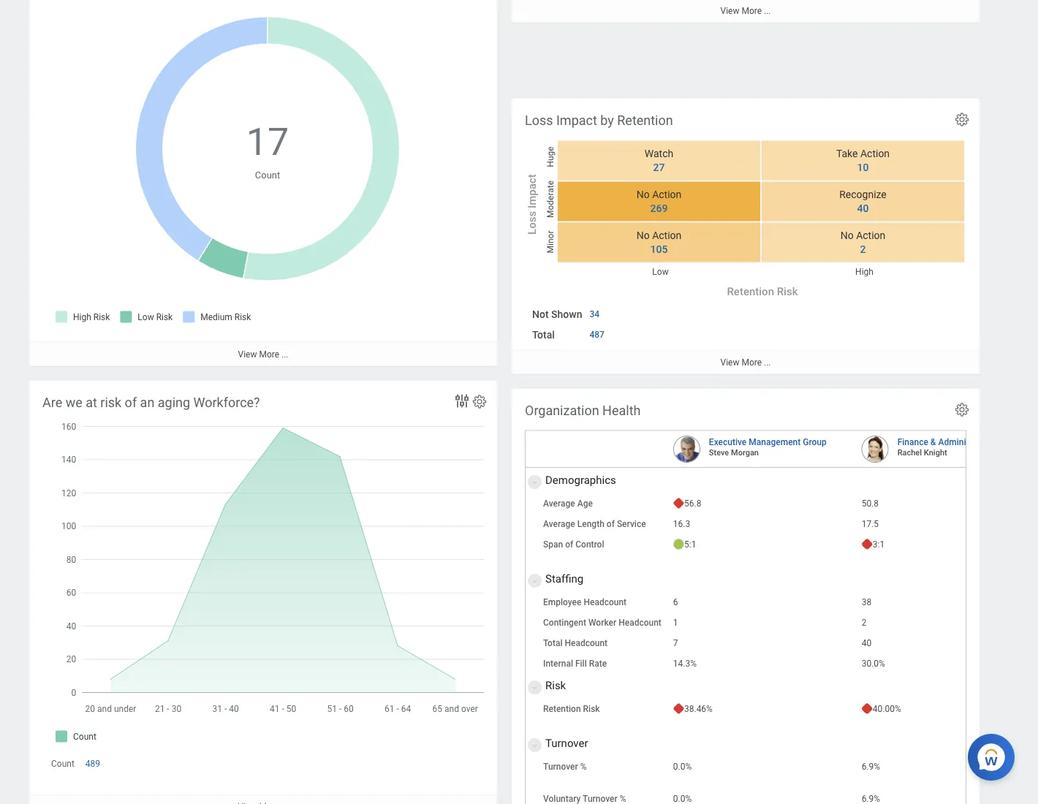 Task type: describe. For each thing, give the bounding box(es) containing it.
view more ... inside high potentials retention risk element
[[238, 349, 289, 360]]

56.8
[[685, 499, 702, 509]]

2 inside organization health element
[[862, 618, 867, 628]]

group
[[803, 437, 827, 447]]

an
[[140, 395, 155, 410]]

17
[[246, 120, 289, 164]]

count inside are we at risk of an aging workforce? element
[[51, 759, 74, 769]]

internal
[[543, 659, 573, 669]]

1 vertical spatial retention
[[727, 285, 775, 298]]

2 button
[[852, 243, 869, 256]]

40 inside the recognize 40
[[858, 202, 869, 214]]

no for no action 105
[[637, 230, 650, 242]]

organization
[[525, 403, 600, 418]]

269 button
[[642, 202, 670, 215]]

loss impact by retention
[[525, 113, 673, 128]]

30.0%
[[862, 659, 886, 669]]

1 horizontal spatial risk
[[583, 704, 600, 714]]

huge
[[546, 147, 556, 167]]

steve
[[709, 448, 729, 457]]

finance & administration link
[[898, 434, 997, 447]]

14.3%
[[674, 659, 697, 669]]

489 button
[[85, 758, 102, 770]]

we
[[66, 395, 82, 410]]

administration
[[939, 437, 997, 447]]

executive management group
[[709, 437, 827, 447]]

high potentials retention risk element
[[29, 0, 497, 366]]

view inside loss impact by retention element
[[721, 357, 740, 367]]

finance
[[898, 437, 929, 447]]

span
[[543, 540, 563, 550]]

no action 105
[[637, 230, 682, 255]]

high
[[856, 267, 874, 277]]

impact for loss impact
[[526, 174, 539, 209]]

38
[[862, 597, 872, 608]]

17.5
[[862, 519, 879, 529]]

no for no action 269
[[637, 189, 650, 201]]

executive management group link
[[709, 434, 827, 447]]

workforce?
[[193, 395, 260, 410]]

retention risk inside loss impact by retention element
[[727, 285, 798, 298]]

demographics
[[546, 474, 616, 487]]

control
[[576, 540, 605, 550]]

average for average age
[[543, 499, 576, 509]]

age
[[578, 499, 593, 509]]

40 button
[[849, 202, 872, 215]]

collapse image for demographics
[[529, 474, 538, 491]]

management
[[749, 437, 801, 447]]

7
[[674, 638, 679, 649]]

269
[[651, 202, 668, 214]]

configure organization health image
[[955, 402, 971, 418]]

count inside 17 count
[[255, 169, 280, 180]]

contingent
[[543, 618, 587, 628]]

rachel
[[898, 448, 922, 457]]

... inside high potentials retention risk element
[[282, 349, 289, 360]]

watch 27
[[645, 148, 674, 173]]

no action 2
[[841, 230, 886, 255]]

steve morgan
[[709, 448, 759, 457]]

recognize
[[840, 189, 887, 201]]

0 horizontal spatial %
[[581, 762, 587, 772]]

minor
[[546, 231, 556, 253]]

shown
[[552, 309, 583, 321]]

3:1
[[873, 540, 885, 550]]

are we at risk of an aging workforce?
[[42, 395, 260, 410]]

average age
[[543, 499, 593, 509]]

487
[[590, 329, 605, 340]]

contingent worker headcount
[[543, 618, 662, 628]]

are we at risk of an aging workforce? element
[[29, 381, 497, 805]]

organization health
[[525, 403, 641, 418]]

retention risk inside organization health element
[[543, 704, 600, 714]]

... inside loss impact by retention element
[[764, 357, 771, 367]]

1
[[674, 618, 679, 628]]

489
[[85, 759, 100, 769]]

10
[[858, 161, 869, 173]]

action for 10
[[861, 148, 890, 160]]

employee headcount
[[543, 597, 627, 608]]

voluntary turnover %
[[543, 794, 627, 804]]

6.9% for turnover %
[[862, 762, 881, 772]]

27 button
[[645, 161, 667, 174]]

retention inside organization health element
[[543, 704, 581, 714]]

more inside high potentials retention risk element
[[259, 349, 279, 360]]

headcount for total headcount
[[565, 638, 608, 649]]

total for total headcount
[[543, 638, 563, 649]]

employee
[[543, 597, 582, 608]]

executive
[[709, 437, 747, 447]]

turnover for turnover %
[[543, 762, 578, 772]]

worker
[[589, 618, 617, 628]]

6
[[674, 597, 679, 608]]

10 button
[[849, 161, 872, 174]]

configure are we at risk of an aging workforce? image
[[472, 394, 488, 410]]

more inside loss impact by retention element
[[742, 357, 762, 367]]

rate
[[589, 659, 607, 669]]



Task type: locate. For each thing, give the bounding box(es) containing it.
40.00%
[[873, 704, 902, 714]]

2 up high
[[861, 243, 866, 255]]

40
[[858, 202, 869, 214], [862, 638, 872, 649]]

headcount up fill
[[565, 638, 608, 649]]

2 vertical spatial retention
[[543, 704, 581, 714]]

5:1
[[685, 540, 697, 550]]

0 horizontal spatial retention
[[543, 704, 581, 714]]

no up 269 button
[[637, 189, 650, 201]]

headcount
[[584, 597, 627, 608], [619, 618, 662, 628], [565, 638, 608, 649]]

1 vertical spatial count
[[51, 759, 74, 769]]

0.0%
[[674, 762, 692, 772], [674, 794, 692, 804]]

0 vertical spatial 0.0%
[[674, 762, 692, 772]]

0 horizontal spatial of
[[125, 395, 137, 410]]

loss up huge
[[525, 113, 553, 128]]

40 down recognize
[[858, 202, 869, 214]]

1 vertical spatial loss
[[526, 211, 539, 235]]

average for average length of service
[[543, 519, 576, 529]]

of right span
[[566, 540, 574, 550]]

loss impact by retention element
[[512, 98, 980, 374]]

2
[[861, 243, 866, 255], [862, 618, 867, 628]]

2 horizontal spatial risk
[[777, 285, 798, 298]]

configure loss impact by retention image
[[955, 112, 971, 128]]

loss for loss impact
[[526, 211, 539, 235]]

total
[[533, 329, 555, 341], [543, 638, 563, 649]]

0 vertical spatial retention risk
[[727, 285, 798, 298]]

1 horizontal spatial impact
[[557, 113, 598, 128]]

turnover right voluntary
[[583, 794, 618, 804]]

turnover up voluntary
[[543, 762, 578, 772]]

17 button
[[246, 117, 291, 168]]

collapse image
[[529, 572, 538, 590], [529, 679, 538, 697]]

action inside no action 2
[[857, 230, 886, 242]]

1 vertical spatial risk
[[546, 679, 566, 692]]

% up voluntary turnover %
[[581, 762, 587, 772]]

total up internal
[[543, 638, 563, 649]]

action for 2
[[857, 230, 886, 242]]

recognize 40
[[840, 189, 887, 214]]

2 horizontal spatial retention
[[727, 285, 775, 298]]

0 horizontal spatial risk
[[546, 679, 566, 692]]

action up the 105
[[653, 230, 682, 242]]

staffing
[[546, 572, 584, 585]]

1 vertical spatial of
[[607, 519, 615, 529]]

service
[[617, 519, 646, 529]]

average up span
[[543, 519, 576, 529]]

count down 17 button
[[255, 169, 280, 180]]

retention risk
[[727, 285, 798, 298], [543, 704, 600, 714]]

view more ... inside loss impact by retention element
[[721, 357, 771, 367]]

1 vertical spatial turnover
[[543, 762, 578, 772]]

0.0% for voluntary turnover %
[[674, 794, 692, 804]]

turnover
[[546, 737, 588, 750], [543, 762, 578, 772], [583, 794, 618, 804]]

0 vertical spatial total
[[533, 329, 555, 341]]

collapse image for turnover
[[529, 737, 538, 755]]

1 vertical spatial 6.9%
[[862, 794, 881, 804]]

% right voluntary
[[620, 794, 627, 804]]

headcount left 1
[[619, 618, 662, 628]]

loss for loss impact by retention
[[525, 113, 553, 128]]

length
[[578, 519, 605, 529]]

risk
[[100, 395, 122, 410]]

are
[[42, 395, 62, 410]]

action for 105
[[653, 230, 682, 242]]

internal fill rate
[[543, 659, 607, 669]]

of
[[125, 395, 137, 410], [607, 519, 615, 529], [566, 540, 574, 550]]

0 vertical spatial loss
[[525, 113, 553, 128]]

1 horizontal spatial count
[[255, 169, 280, 180]]

1 vertical spatial average
[[543, 519, 576, 529]]

0 vertical spatial retention
[[618, 113, 673, 128]]

34
[[590, 309, 600, 319]]

impact left the by
[[557, 113, 598, 128]]

0 vertical spatial 2
[[861, 243, 866, 255]]

view more ...
[[721, 6, 771, 16], [238, 349, 289, 360], [721, 357, 771, 367]]

1 vertical spatial total
[[543, 638, 563, 649]]

not shown 34
[[533, 309, 600, 321]]

50.8
[[862, 499, 879, 509]]

1 average from the top
[[543, 499, 576, 509]]

collapse image for staffing
[[529, 572, 538, 590]]

1 horizontal spatial of
[[566, 540, 574, 550]]

1 vertical spatial impact
[[526, 174, 539, 209]]

impact for loss impact by retention
[[557, 113, 598, 128]]

total down not
[[533, 329, 555, 341]]

0 vertical spatial %
[[581, 762, 587, 772]]

2 horizontal spatial of
[[607, 519, 615, 529]]

&
[[931, 437, 937, 447]]

loss
[[525, 113, 553, 128], [526, 211, 539, 235]]

action inside no action 105
[[653, 230, 682, 242]]

1 vertical spatial headcount
[[619, 618, 662, 628]]

finance & administration rachel knight
[[898, 437, 997, 457]]

16.3
[[674, 519, 691, 529]]

0 vertical spatial headcount
[[584, 597, 627, 608]]

impact left moderate
[[526, 174, 539, 209]]

40 inside organization health element
[[862, 638, 872, 649]]

0 vertical spatial of
[[125, 395, 137, 410]]

1 vertical spatial %
[[620, 794, 627, 804]]

no
[[637, 189, 650, 201], [637, 230, 650, 242], [841, 230, 854, 242]]

2 down the 38
[[862, 618, 867, 628]]

at
[[86, 395, 97, 410]]

0 vertical spatial collapse image
[[529, 474, 538, 491]]

0 horizontal spatial impact
[[526, 174, 539, 209]]

0 vertical spatial turnover
[[546, 737, 588, 750]]

retention
[[618, 113, 673, 128], [727, 285, 775, 298], [543, 704, 581, 714]]

watch
[[645, 148, 674, 160]]

2 0.0% from the top
[[674, 794, 692, 804]]

6.9% for voluntary turnover %
[[862, 794, 881, 804]]

2 collapse image from the top
[[529, 737, 538, 755]]

total for total
[[533, 329, 555, 341]]

487 button
[[590, 329, 607, 340]]

take action 10
[[837, 148, 890, 173]]

0 vertical spatial count
[[255, 169, 280, 180]]

1 collapse image from the top
[[529, 474, 538, 491]]

0 vertical spatial risk
[[777, 285, 798, 298]]

turnover %
[[543, 762, 587, 772]]

of left the an on the left
[[125, 395, 137, 410]]

risk
[[777, 285, 798, 298], [546, 679, 566, 692], [583, 704, 600, 714]]

0 vertical spatial 40
[[858, 202, 869, 214]]

40 up 30.0%
[[862, 638, 872, 649]]

no up 105 button
[[637, 230, 650, 242]]

no action 269
[[637, 189, 682, 214]]

action up 10
[[861, 148, 890, 160]]

no for no action 2
[[841, 230, 854, 242]]

total inside loss impact by retention element
[[533, 329, 555, 341]]

action inside no action 269
[[653, 189, 682, 201]]

2 collapse image from the top
[[529, 679, 538, 697]]

turnover for turnover
[[546, 737, 588, 750]]

average length of service
[[543, 519, 646, 529]]

fill
[[576, 659, 587, 669]]

action
[[861, 148, 890, 160], [653, 189, 682, 201], [653, 230, 682, 242], [857, 230, 886, 242]]

loss left "minor"
[[526, 211, 539, 235]]

27
[[654, 161, 665, 173]]

not
[[533, 309, 549, 321]]

headcount for employee headcount
[[584, 597, 627, 608]]

of right length
[[607, 519, 615, 529]]

38.46%
[[685, 704, 713, 714]]

2 inside no action 2
[[861, 243, 866, 255]]

1 vertical spatial collapse image
[[529, 737, 538, 755]]

2 average from the top
[[543, 519, 576, 529]]

2 vertical spatial risk
[[583, 704, 600, 714]]

aging
[[158, 395, 190, 410]]

0 vertical spatial average
[[543, 499, 576, 509]]

17 count
[[246, 120, 289, 180]]

turnover up turnover %
[[546, 737, 588, 750]]

1 6.9% from the top
[[862, 762, 881, 772]]

0 horizontal spatial retention risk
[[543, 704, 600, 714]]

6.9%
[[862, 762, 881, 772], [862, 794, 881, 804]]

headcount up worker
[[584, 597, 627, 608]]

%
[[581, 762, 587, 772], [620, 794, 627, 804]]

loss impact
[[526, 174, 539, 235]]

voluntary
[[543, 794, 581, 804]]

0 vertical spatial impact
[[557, 113, 598, 128]]

2 loss from the top
[[526, 211, 539, 235]]

1 vertical spatial 2
[[862, 618, 867, 628]]

knight
[[924, 448, 948, 457]]

0 vertical spatial collapse image
[[529, 572, 538, 590]]

...
[[764, 6, 771, 16], [282, 349, 289, 360], [764, 357, 771, 367]]

count
[[255, 169, 280, 180], [51, 759, 74, 769]]

2 vertical spatial of
[[566, 540, 574, 550]]

view inside high potentials retention risk element
[[238, 349, 257, 360]]

moderate
[[546, 181, 556, 218]]

1 vertical spatial retention risk
[[543, 704, 600, 714]]

impact
[[557, 113, 598, 128], [526, 174, 539, 209]]

1 vertical spatial 40
[[862, 638, 872, 649]]

total headcount
[[543, 638, 608, 649]]

action up 2 button
[[857, 230, 886, 242]]

collapse image
[[529, 474, 538, 491], [529, 737, 538, 755]]

action inside take action 10
[[861, 148, 890, 160]]

1 horizontal spatial retention risk
[[727, 285, 798, 298]]

no inside no action 2
[[841, 230, 854, 242]]

105
[[651, 243, 668, 255]]

2 vertical spatial turnover
[[583, 794, 618, 804]]

action for 269
[[653, 189, 682, 201]]

1 0.0% from the top
[[674, 762, 692, 772]]

34 button
[[590, 308, 602, 320]]

1 collapse image from the top
[[529, 572, 538, 590]]

average left age
[[543, 499, 576, 509]]

risk inside loss impact by retention element
[[777, 285, 798, 298]]

organization health element
[[512, 389, 1039, 805]]

1 vertical spatial collapse image
[[529, 679, 538, 697]]

collapse image for risk
[[529, 679, 538, 697]]

2 6.9% from the top
[[862, 794, 881, 804]]

0.0% for turnover %
[[674, 762, 692, 772]]

1 horizontal spatial retention
[[618, 113, 673, 128]]

health
[[603, 403, 641, 418]]

1 horizontal spatial %
[[620, 794, 627, 804]]

span of control
[[543, 540, 605, 550]]

low
[[653, 267, 669, 277]]

configure and view chart data image
[[454, 392, 471, 410]]

take
[[837, 148, 858, 160]]

no inside no action 105
[[637, 230, 650, 242]]

1 vertical spatial 0.0%
[[674, 794, 692, 804]]

view
[[721, 6, 740, 16], [238, 349, 257, 360], [721, 357, 740, 367]]

0 horizontal spatial count
[[51, 759, 74, 769]]

0 vertical spatial 6.9%
[[862, 762, 881, 772]]

no inside no action 269
[[637, 189, 650, 201]]

action up 269
[[653, 189, 682, 201]]

total inside organization health element
[[543, 638, 563, 649]]

2 vertical spatial headcount
[[565, 638, 608, 649]]

1 loss from the top
[[525, 113, 553, 128]]

105 button
[[642, 243, 670, 256]]

count left 489
[[51, 759, 74, 769]]

no up 2 button
[[841, 230, 854, 242]]



Task type: vqa. For each thing, say whether or not it's contained in the screenshot.


